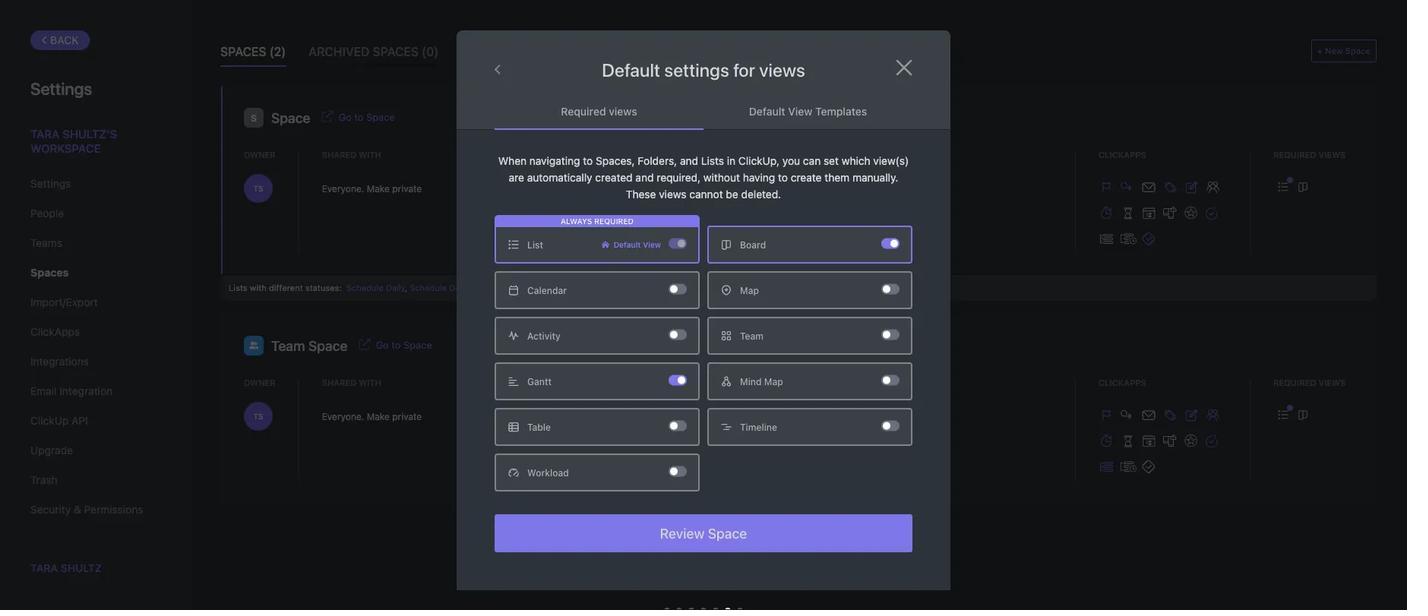 Task type: vqa. For each thing, say whether or not it's contained in the screenshot.
custom permissions
no



Task type: locate. For each thing, give the bounding box(es) containing it.
tara
[[30, 127, 60, 140], [30, 562, 58, 575]]

0 vertical spatial go
[[339, 111, 352, 123]]

1 everyone. make private from the top
[[322, 183, 422, 194]]

0 horizontal spatial schedule
[[347, 283, 384, 293]]

0 horizontal spatial map
[[740, 285, 759, 296]]

2 tara from the top
[[30, 562, 58, 575]]

0 vertical spatial private
[[392, 183, 422, 194]]

mind
[[740, 376, 762, 387]]

spaces down teams
[[30, 266, 69, 279]]

0 horizontal spatial team
[[271, 338, 305, 354]]

2 vertical spatial clickapps
[[1099, 378, 1147, 388]]

1 horizontal spatial daily
[[449, 283, 469, 293]]

statuses up without
[[710, 150, 754, 160]]

schedule right , at the left of the page
[[410, 283, 447, 293]]

shared
[[322, 150, 357, 160], [322, 378, 357, 388]]

0 vertical spatial required views
[[561, 105, 638, 118]]

security & permissions
[[30, 504, 143, 516]]

with
[[359, 150, 382, 160], [250, 283, 267, 293], [359, 378, 382, 388]]

shared for space
[[322, 150, 357, 160]]

1 vertical spatial everyone. make private
[[322, 411, 422, 422]]

1 vertical spatial with
[[250, 283, 267, 293]]

go to space for space
[[339, 111, 395, 123]]

1 vertical spatial do
[[724, 412, 735, 420]]

team inside dropdown button
[[740, 331, 764, 341]]

settings up people
[[30, 178, 71, 190]]

owner for space
[[244, 150, 276, 160]]

make for space
[[367, 183, 390, 194]]

settings down the back link
[[30, 78, 92, 98]]

1 vertical spatial map
[[765, 376, 784, 387]]

set
[[824, 155, 839, 167]]

statuses for team space
[[710, 378, 754, 388]]

tara inside tara shultz's workspace
[[30, 127, 60, 140]]

0 vertical spatial default
[[602, 59, 661, 81]]

team up mind
[[740, 331, 764, 341]]

go for space
[[339, 111, 352, 123]]

daily
[[386, 283, 405, 293], [449, 283, 469, 293]]

manually.
[[853, 171, 899, 184]]

everyone.
[[322, 183, 364, 194], [322, 411, 364, 422]]

,
[[405, 283, 408, 293]]

clickapps
[[1099, 150, 1147, 160], [30, 326, 80, 338], [1099, 378, 1147, 388]]

default left settings
[[602, 59, 661, 81]]

0 vertical spatial everyone. make private
[[322, 183, 422, 194]]

0 vertical spatial view
[[788, 105, 813, 118]]

lists left in
[[702, 155, 724, 167]]

and
[[680, 155, 699, 167], [636, 171, 654, 184]]

go to space link down archived spaces (0) on the top left of page
[[339, 110, 395, 123]]

1 tara from the top
[[30, 127, 60, 140]]

map button
[[708, 271, 913, 317]]

schedule
[[347, 283, 384, 293], [410, 283, 447, 293]]

0 horizontal spatial view
[[643, 240, 661, 249]]

0 vertical spatial and
[[680, 155, 699, 167]]

always
[[561, 217, 592, 225]]

go to space down archived spaces (0) on the top left of page
[[339, 111, 395, 123]]

go to space link for space
[[339, 110, 395, 123]]

1 vertical spatial go to space link
[[376, 338, 432, 351]]

go down the lists with different statuses: schedule daily , schedule daily
[[376, 339, 389, 351]]

do
[[724, 184, 735, 192], [724, 412, 735, 420]]

2 owner from the top
[[244, 378, 276, 388]]

1 vertical spatial clickapps
[[30, 326, 80, 338]]

2 private from the top
[[392, 411, 422, 422]]

spaces left (0)
[[373, 44, 419, 59]]

view
[[788, 105, 813, 118], [643, 240, 661, 249]]

shared with
[[322, 150, 382, 160], [322, 378, 382, 388]]

1 vertical spatial private
[[392, 411, 422, 422]]

go
[[339, 111, 352, 123], [376, 339, 389, 351]]

0 horizontal spatial go
[[339, 111, 352, 123]]

1 vertical spatial lists
[[229, 283, 248, 293]]

1 vertical spatial required views
[[1274, 150, 1346, 160]]

2 make from the top
[[367, 411, 390, 422]]

do for to do
[[724, 412, 735, 420]]

spaces left "(2)"
[[220, 44, 266, 59]]

1 horizontal spatial team
[[740, 331, 764, 341]]

2 shared from the top
[[322, 378, 357, 388]]

workload button
[[495, 454, 700, 499]]

1 vertical spatial owner
[[244, 378, 276, 388]]

default down required at the top left
[[614, 240, 641, 249]]

required views inside default settings for views dialog
[[561, 105, 638, 118]]

map down board
[[740, 285, 759, 296]]

2 vertical spatial default
[[614, 240, 641, 249]]

in
[[727, 155, 736, 167]]

1 vertical spatial go to space
[[376, 339, 432, 351]]

go to space
[[339, 111, 395, 123], [376, 339, 432, 351]]

2 do from the top
[[724, 412, 735, 420]]

1 horizontal spatial view
[[788, 105, 813, 118]]

view left templates
[[788, 105, 813, 118]]

0 vertical spatial do
[[724, 184, 735, 192]]

2 vertical spatial required
[[1274, 378, 1317, 388]]

1 shared from the top
[[322, 150, 357, 160]]

1 daily from the left
[[386, 283, 405, 293]]

to do complete
[[713, 184, 780, 192]]

space right new
[[1346, 46, 1371, 56]]

1 vertical spatial default
[[749, 105, 786, 118]]

map inside "map" dropdown button
[[740, 285, 759, 296]]

when
[[498, 155, 527, 167]]

everyone. for space
[[322, 183, 364, 194]]

1 vertical spatial go
[[376, 339, 389, 351]]

space down "(2)"
[[271, 110, 311, 126]]

0 vertical spatial go to space link
[[339, 110, 395, 123]]

views inside when navigating to spaces, folders, and lists in clickup, you can set which view(s) are automatically created and required, without having to create them manually. these views cannot be deleted.
[[659, 188, 687, 201]]

space right the review
[[708, 525, 747, 542]]

statuses:
[[305, 283, 342, 293]]

1 horizontal spatial go
[[376, 339, 389, 351]]

settings element
[[0, 0, 190, 610]]

workspace
[[30, 142, 101, 155]]

list
[[528, 239, 544, 250]]

permissions
[[84, 504, 143, 516]]

owner for team space
[[244, 378, 276, 388]]

0 vertical spatial go to space
[[339, 111, 395, 123]]

owner
[[244, 150, 276, 160], [244, 378, 276, 388]]

0 vertical spatial tara
[[30, 127, 60, 140]]

go to space link down , at the left of the page
[[376, 338, 432, 351]]

default settings for views dialog
[[457, 30, 951, 610]]

0 vertical spatial clickapps
[[1099, 150, 1147, 160]]

2 everyone. from the top
[[322, 411, 364, 422]]

0 vertical spatial statuses
[[710, 150, 754, 160]]

to
[[354, 111, 364, 123], [583, 155, 593, 167], [778, 171, 788, 184], [713, 184, 722, 192], [392, 339, 401, 351], [713, 412, 722, 420]]

daily right , at the left of the page
[[449, 283, 469, 293]]

0 vertical spatial with
[[359, 150, 382, 160]]

make for team space
[[367, 411, 390, 422]]

automatically
[[527, 171, 593, 184]]

new
[[1326, 46, 1344, 56]]

1 vertical spatial settings
[[30, 178, 71, 190]]

1 vertical spatial tara
[[30, 562, 58, 575]]

tara left the shultz
[[30, 562, 58, 575]]

0 horizontal spatial lists
[[229, 283, 248, 293]]

1 owner from the top
[[244, 150, 276, 160]]

map inside the mind map dropdown button
[[765, 376, 784, 387]]

1 vertical spatial statuses
[[710, 378, 754, 388]]

and up required,
[[680, 155, 699, 167]]

0 vertical spatial lists
[[702, 155, 724, 167]]

1 horizontal spatial lists
[[702, 155, 724, 167]]

1 vertical spatial make
[[367, 411, 390, 422]]

1 vertical spatial and
[[636, 171, 654, 184]]

spaces
[[220, 44, 266, 59], [373, 44, 419, 59], [549, 44, 595, 59], [30, 266, 69, 279]]

required for team space
[[1274, 378, 1317, 388]]

clickapps for team space
[[1099, 378, 1147, 388]]

2 statuses from the top
[[710, 378, 754, 388]]

1 vertical spatial shared with
[[322, 378, 382, 388]]

view down these
[[643, 240, 661, 249]]

private
[[392, 183, 422, 194], [392, 411, 422, 422]]

team for team
[[740, 331, 764, 341]]

0 vertical spatial required
[[561, 105, 606, 118]]

1 do from the top
[[724, 184, 735, 192]]

go to space down , at the left of the page
[[376, 339, 432, 351]]

daily right statuses:
[[386, 283, 405, 293]]

review space button
[[495, 515, 913, 553]]

tara up workspace on the left top of page
[[30, 127, 60, 140]]

1 vertical spatial view
[[643, 240, 661, 249]]

required views for space
[[1274, 150, 1346, 160]]

gantt
[[528, 376, 552, 387]]

required views
[[561, 105, 638, 118], [1274, 150, 1346, 160], [1274, 378, 1346, 388]]

0 vertical spatial shared
[[322, 150, 357, 160]]

2 everyone. make private from the top
[[322, 411, 422, 422]]

0 vertical spatial make
[[367, 183, 390, 194]]

statuses up to do
[[710, 378, 754, 388]]

0 vertical spatial owner
[[244, 150, 276, 160]]

default for default view templates
[[749, 105, 786, 118]]

go for team space
[[376, 339, 389, 351]]

0 vertical spatial map
[[740, 285, 759, 296]]

statuses
[[710, 150, 754, 160], [710, 378, 754, 388]]

lists left different
[[229, 283, 248, 293]]

1 vertical spatial required
[[1274, 150, 1317, 160]]

2 shared with from the top
[[322, 378, 382, 388]]

1 vertical spatial everyone.
[[322, 411, 364, 422]]

go to space link
[[339, 110, 395, 123], [376, 338, 432, 351]]

deleted.
[[742, 188, 782, 201]]

shultz's
[[63, 127, 117, 140]]

everyone. make private for space
[[322, 183, 422, 194]]

clickapps inside settings element
[[30, 326, 80, 338]]

integrations
[[30, 355, 89, 368]]

1 shared with from the top
[[322, 150, 382, 160]]

2 vertical spatial required views
[[1274, 378, 1346, 388]]

make
[[367, 183, 390, 194], [367, 411, 390, 422]]

required for space
[[1274, 150, 1317, 160]]

tara shultz
[[30, 562, 102, 575]]

private for space
[[392, 183, 422, 194]]

required
[[561, 105, 606, 118], [1274, 150, 1317, 160], [1274, 378, 1317, 388]]

0 vertical spatial settings
[[30, 78, 92, 98]]

archived
[[309, 44, 370, 59]]

schedule left , at the left of the page
[[347, 283, 384, 293]]

1 horizontal spatial schedule
[[410, 283, 447, 293]]

default down for on the right top of the page
[[749, 105, 786, 118]]

1 vertical spatial shared
[[322, 378, 357, 388]]

team right user group image
[[271, 338, 305, 354]]

required,
[[657, 171, 701, 184]]

go down 'archived'
[[339, 111, 352, 123]]

shultz
[[61, 562, 102, 575]]

0 vertical spatial shared with
[[322, 150, 382, 160]]

map right mind
[[765, 376, 784, 387]]

default
[[602, 59, 661, 81], [749, 105, 786, 118], [614, 240, 641, 249]]

views
[[760, 59, 806, 81], [609, 105, 638, 118], [1319, 150, 1346, 160], [659, 188, 687, 201], [1319, 378, 1346, 388]]

1 private from the top
[[392, 183, 422, 194]]

0 vertical spatial everyone.
[[322, 183, 364, 194]]

2 vertical spatial with
[[359, 378, 382, 388]]

1 statuses from the top
[[710, 150, 754, 160]]

1 make from the top
[[367, 183, 390, 194]]

1 horizontal spatial and
[[680, 155, 699, 167]]

which
[[842, 155, 871, 167]]

tara for tara shultz
[[30, 562, 58, 575]]

team button
[[708, 317, 913, 363]]

(2)
[[270, 44, 286, 59]]

0 horizontal spatial daily
[[386, 283, 405, 293]]

statuses for space
[[710, 150, 754, 160]]

and up these
[[636, 171, 654, 184]]

clickup,
[[739, 155, 780, 167]]

1 horizontal spatial map
[[765, 376, 784, 387]]

email integration
[[30, 385, 113, 398]]

1 everyone. from the top
[[322, 183, 364, 194]]



Task type: describe. For each thing, give the bounding box(es) containing it.
can
[[803, 155, 821, 167]]

integrations link
[[30, 349, 159, 375]]

cannot
[[690, 188, 723, 201]]

user group image
[[249, 342, 259, 349]]

spaces (2)
[[220, 44, 286, 59]]

everyone. make private for team space
[[322, 411, 422, 422]]

with for space
[[359, 150, 382, 160]]

having
[[743, 171, 776, 184]]

go to space for team space
[[376, 339, 432, 351]]

activity button
[[495, 317, 700, 363]]

view(s)
[[874, 155, 909, 167]]

default settings for views
[[602, 59, 806, 81]]

create
[[791, 171, 822, 184]]

teams link
[[30, 230, 159, 256]]

lists inside when navigating to spaces, folders, and lists in clickup, you can set which view(s) are automatically created and required, without having to create them manually. these views cannot be deleted.
[[702, 155, 724, 167]]

default for default settings for views
[[602, 59, 661, 81]]

shared with for team space
[[322, 378, 382, 388]]

required views for team space
[[1274, 378, 1346, 388]]

import/export
[[30, 296, 98, 309]]

tara for tara shultz's workspace
[[30, 127, 60, 140]]

2 schedule from the left
[[410, 283, 447, 293]]

teams
[[30, 237, 62, 249]]

review
[[660, 525, 705, 542]]

shared with for space
[[322, 150, 382, 160]]

workload
[[528, 468, 569, 478]]

trash
[[30, 474, 58, 487]]

private for team space
[[392, 411, 422, 422]]

default view
[[614, 240, 661, 249]]

team space
[[271, 338, 348, 354]]

for
[[734, 59, 756, 81]]

trash link
[[30, 468, 159, 493]]

1 settings from the top
[[30, 78, 92, 98]]

created
[[596, 171, 633, 184]]

everyone. for team space
[[322, 411, 364, 422]]

inaccessible spaces
[[462, 44, 598, 59]]

clickapps link
[[30, 319, 159, 345]]

email integration link
[[30, 379, 159, 404]]

spaces right inaccessible
[[549, 44, 595, 59]]

clickapps for space
[[1099, 150, 1147, 160]]

space down , at the left of the page
[[404, 339, 432, 351]]

mind map button
[[708, 363, 913, 408]]

spaces inside spaces 'link'
[[30, 266, 69, 279]]

go to space link for team space
[[376, 338, 432, 351]]

folders,
[[638, 155, 677, 167]]

upgrade link
[[30, 438, 159, 464]]

timeline button
[[708, 408, 913, 454]]

people
[[30, 207, 64, 220]]

email
[[30, 385, 57, 398]]

mind map
[[740, 376, 784, 387]]

settings link
[[30, 171, 159, 197]]

view for default view templates
[[788, 105, 813, 118]]

&
[[74, 504, 81, 516]]

board button
[[708, 226, 913, 271]]

back
[[50, 34, 79, 46]]

clickup api
[[30, 415, 88, 427]]

(0)
[[422, 44, 439, 59]]

archived spaces (0)
[[309, 44, 439, 59]]

calendar
[[528, 285, 567, 296]]

different
[[269, 283, 303, 293]]

spaces link
[[30, 260, 159, 286]]

inaccessible
[[462, 44, 546, 59]]

without
[[704, 171, 740, 184]]

these
[[626, 188, 656, 201]]

always required
[[561, 217, 634, 225]]

do for to do complete
[[724, 184, 735, 192]]

integration
[[60, 385, 113, 398]]

security
[[30, 504, 71, 516]]

default for default view
[[614, 240, 641, 249]]

space down archived spaces (0) on the top left of page
[[366, 111, 395, 123]]

you
[[783, 155, 801, 167]]

view for default view
[[643, 240, 661, 249]]

templates
[[816, 105, 868, 118]]

import/export link
[[30, 290, 159, 315]]

complete
[[741, 184, 780, 192]]

1 schedule from the left
[[347, 283, 384, 293]]

required inside default settings for views dialog
[[561, 105, 606, 118]]

to do
[[713, 412, 735, 420]]

0 horizontal spatial and
[[636, 171, 654, 184]]

required
[[595, 217, 634, 225]]

gantt button
[[495, 363, 700, 408]]

activity
[[528, 331, 561, 341]]

are
[[509, 171, 524, 184]]

clickup
[[30, 415, 69, 427]]

navigating
[[530, 155, 580, 167]]

table
[[528, 422, 551, 433]]

shared for team space
[[322, 378, 357, 388]]

api
[[71, 415, 88, 427]]

lists with different statuses: schedule daily , schedule daily
[[229, 283, 469, 293]]

when navigating to spaces, folders, and lists in clickup, you can set which view(s) are automatically created and required, without having to create them manually. these views cannot be deleted.
[[498, 155, 909, 201]]

be
[[726, 188, 739, 201]]

settings
[[665, 59, 730, 81]]

+
[[1318, 46, 1323, 56]]

people link
[[30, 201, 159, 227]]

security & permissions link
[[30, 497, 159, 523]]

spaces,
[[596, 155, 635, 167]]

calendar button
[[495, 271, 700, 317]]

space inside 'button'
[[708, 525, 747, 542]]

team for team space
[[271, 338, 305, 354]]

timeline
[[740, 422, 778, 433]]

space down statuses:
[[309, 338, 348, 354]]

with for team space
[[359, 378, 382, 388]]

default view templates
[[749, 105, 868, 118]]

2 settings from the top
[[30, 178, 71, 190]]

review space
[[660, 525, 747, 542]]

2 daily from the left
[[449, 283, 469, 293]]

them
[[825, 171, 850, 184]]

tara shultz's workspace
[[30, 127, 117, 155]]



